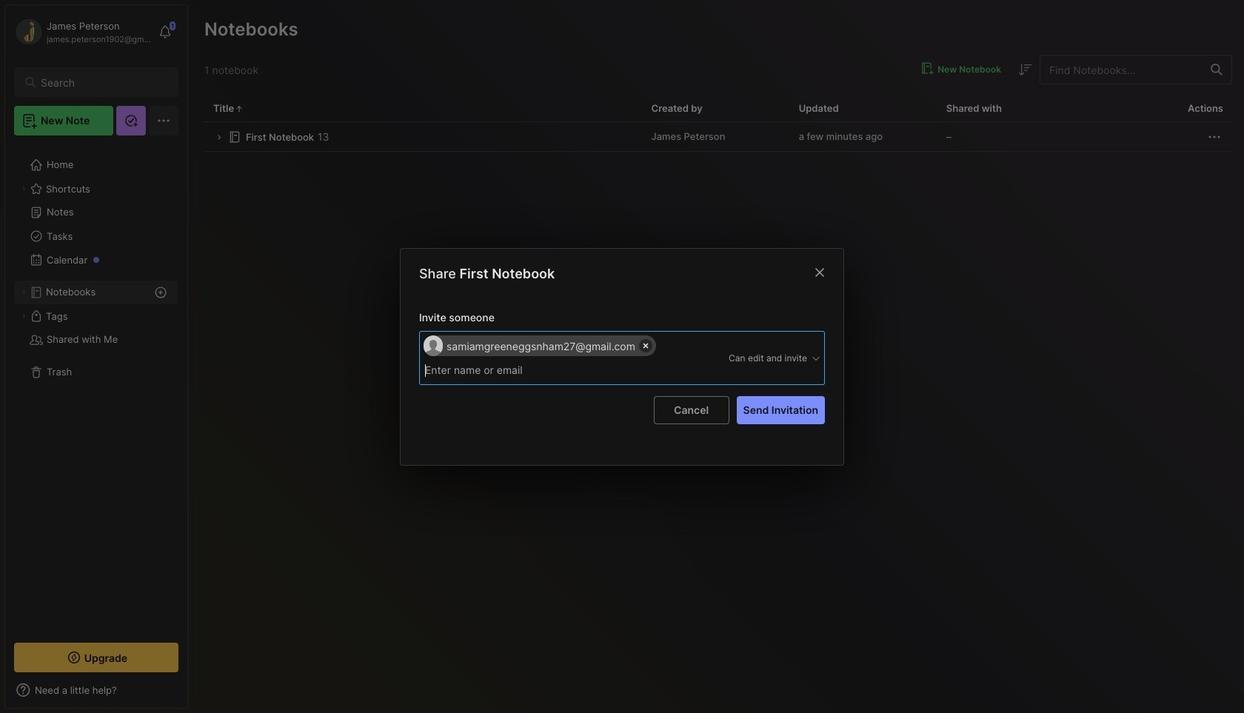 Task type: vqa. For each thing, say whether or not it's contained in the screenshot.
"FIND NOTEBOOKS…" text field in the top right of the page
yes



Task type: describe. For each thing, give the bounding box(es) containing it.
tree inside main element
[[5, 144, 187, 630]]

none search field inside main element
[[41, 73, 165, 91]]

Add tag field
[[424, 362, 602, 378]]

Search text field
[[41, 76, 165, 90]]

Find Notebooks… text field
[[1041, 57, 1203, 82]]



Task type: locate. For each thing, give the bounding box(es) containing it.
expand tags image
[[19, 312, 28, 321]]

tree
[[5, 144, 187, 630]]

None search field
[[41, 73, 165, 91]]

main element
[[0, 0, 193, 714]]

row
[[205, 122, 1233, 152]]

expand notebooks image
[[19, 288, 28, 297]]

close image
[[811, 263, 829, 281]]



